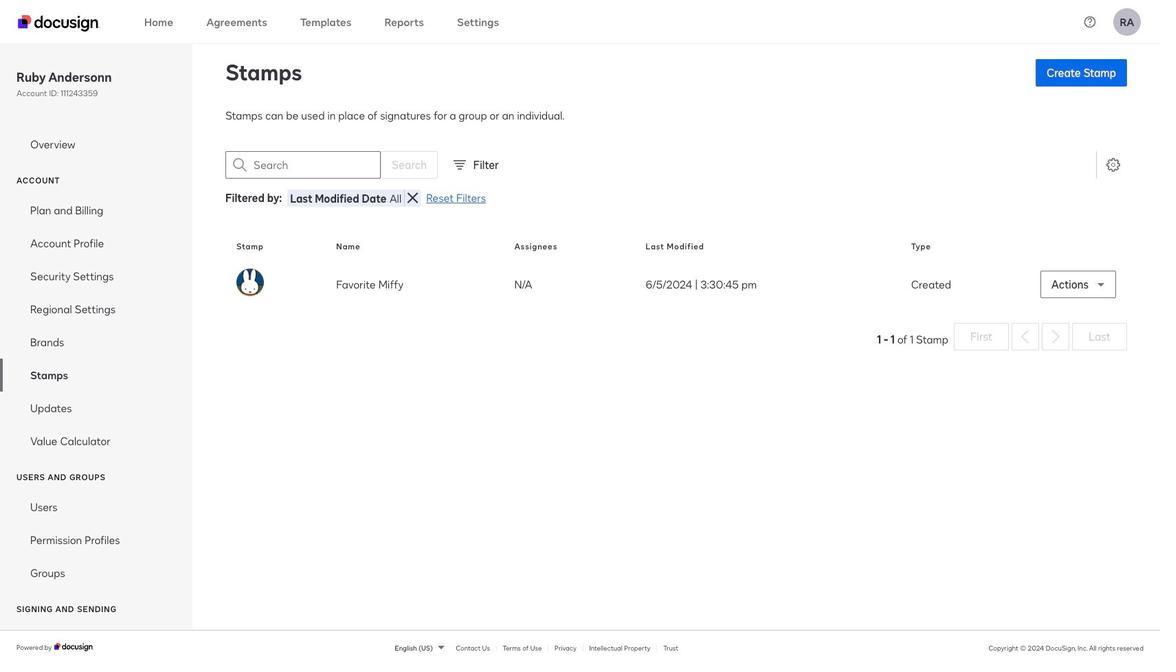 Task type: describe. For each thing, give the bounding box(es) containing it.
users and groups element
[[0, 491, 192, 590]]



Task type: vqa. For each thing, say whether or not it's contained in the screenshot.
logo
yes



Task type: locate. For each thing, give the bounding box(es) containing it.
docusign admin image
[[18, 15, 100, 31]]

logo image
[[54, 644, 94, 651]]

account element
[[0, 194, 192, 458]]

serial number:607c60e5-4dc4-4c18-93c2-7fc5bcaa2f15 image
[[236, 269, 264, 296]]

Search text field
[[254, 152, 380, 178]]



